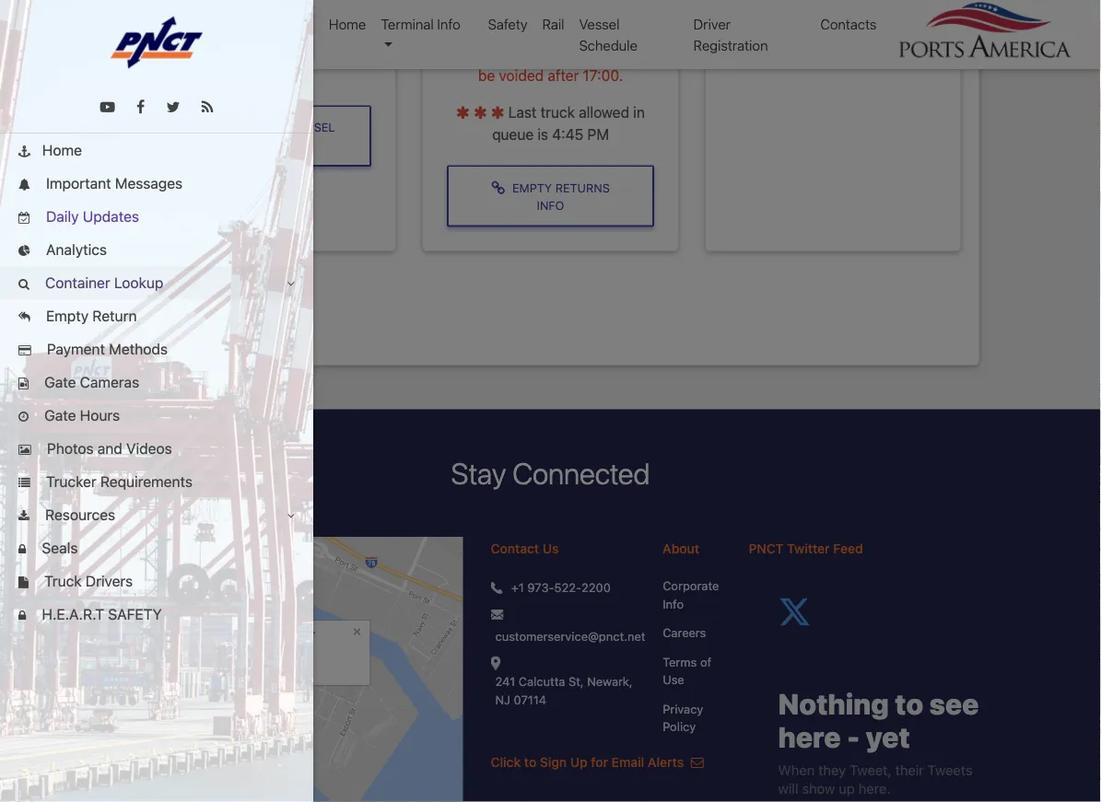 Task type: vqa. For each thing, say whether or not it's contained in the screenshot.
Download image
yes



Task type: describe. For each thing, give the bounding box(es) containing it.
llona
[[178, 19, 209, 32]]

vessel schedule
[[579, 16, 638, 53]]

driver registration link
[[686, 6, 813, 63]]

up
[[570, 756, 588, 771]]

all
[[478, 44, 494, 62]]

truck drivers link
[[0, 565, 313, 598]]

and
[[97, 440, 122, 458]]

rss image
[[202, 100, 213, 115]]

0 vertical spatial home
[[329, 16, 366, 32]]

feed
[[833, 542, 864, 557]]

to
[[524, 756, 537, 771]]

trucker requirements
[[42, 473, 193, 491]]

rail link
[[535, 6, 572, 42]]

empty return link
[[0, 300, 313, 333]]

all open trouble tickets will be voided after 17:00.
[[474, 44, 659, 84]]

daily
[[46, 208, 79, 225]]

drivers
[[86, 573, 133, 590]]

youtube play image
[[100, 100, 115, 115]]

quick links
[[18, 16, 91, 32]]

important
[[46, 175, 111, 192]]

truck
[[44, 573, 82, 590]]

open
[[498, 44, 532, 62]]

facebook image
[[136, 100, 145, 115]]

angle down image for container lookup
[[287, 278, 295, 290]]

contacts link
[[813, 6, 884, 42]]

quick links link
[[18, 14, 102, 55]]

file image
[[18, 577, 29, 589]]

lookup
[[114, 274, 163, 292]]

truck drivers
[[41, 573, 133, 590]]

clock o image
[[18, 412, 29, 423]]

messages
[[115, 175, 183, 192]]

safety link
[[481, 6, 535, 42]]

vessel
[[579, 16, 620, 32]]

~
[[518, 8, 527, 25]]

05\docking 0800
[[306, 2, 366, 32]]

credit card image
[[18, 345, 31, 357]]

17:00.
[[583, 67, 623, 84]]

anchor image
[[18, 146, 30, 158]]

calendar check o image
[[18, 212, 30, 224]]

gate hours
[[41, 407, 120, 424]]

trucker
[[46, 473, 96, 491]]

pm
[[588, 126, 609, 143]]

trouble
[[535, 44, 586, 62]]

oog / heavy lift:  wednesday only
[[445, 0, 656, 25]]

4:45
[[552, 126, 584, 143]]

will
[[638, 44, 659, 62]]

analytics link
[[0, 233, 313, 266]]

stay connected
[[451, 456, 650, 491]]

registration
[[694, 37, 768, 53]]

click
[[491, 756, 521, 771]]

photos and videos link
[[0, 432, 313, 465]]

methods
[[109, 341, 168, 358]]

safety
[[108, 606, 162, 624]]

envelope o image
[[691, 757, 704, 770]]

home link for safety link
[[322, 6, 374, 42]]

gate for gate hours
[[44, 407, 76, 424]]

only
[[484, 8, 515, 25]]

0800
[[322, 19, 350, 32]]

email
[[612, 756, 645, 771]]

1 vertical spatial link image
[[491, 181, 513, 195]]

tickets
[[589, 44, 634, 62]]

connected
[[513, 456, 650, 491]]

search image
[[18, 279, 29, 291]]

pnct twitter feed
[[749, 542, 864, 557]]

quick
[[18, 16, 55, 32]]

lock image for h.e.a.r.t safety
[[18, 611, 26, 622]]

twitter image
[[166, 100, 180, 115]]

important messages link
[[0, 167, 313, 200]]

stay
[[451, 456, 506, 491]]

daily updates link
[[0, 200, 313, 233]]

sign
[[540, 756, 567, 771]]

last truck allowed in queue is 4:45 pm
[[492, 103, 645, 143]]

h.e.a.r.t
[[42, 606, 104, 624]]

container lookup
[[41, 274, 163, 292]]

trucker requirements link
[[0, 465, 313, 499]]



Task type: locate. For each thing, give the bounding box(es) containing it.
contacts
[[821, 16, 877, 32]]

payment methods
[[43, 341, 168, 358]]

home link for the daily updates link
[[0, 134, 313, 167]]

angle down image for resources
[[287, 511, 295, 522]]

0 vertical spatial link image
[[201, 120, 222, 135]]

in
[[633, 103, 645, 121]]

list image
[[18, 478, 30, 490]]

gate hours link
[[0, 399, 313, 432]]

lock image inside seals link
[[18, 544, 26, 556]]

resources link
[[0, 499, 313, 532]]

1 horizontal spatial link image
[[491, 181, 513, 195]]

seals link
[[0, 532, 313, 565]]

link image down queue
[[491, 181, 513, 195]]

1 vertical spatial lock image
[[18, 611, 26, 622]]

1 vertical spatial angle down image
[[287, 511, 295, 522]]

us
[[543, 542, 559, 557]]

vessel schedule link
[[572, 6, 686, 63]]

08:00–15:00
[[531, 8, 617, 25]]

driver registration
[[694, 16, 768, 53]]

photo image
[[18, 445, 31, 457]]

container lookup link
[[0, 266, 313, 300]]

0 vertical spatial home link
[[322, 6, 374, 42]]

1 vertical spatial home
[[42, 141, 82, 159]]

0 horizontal spatial home link
[[0, 134, 313, 167]]

empty
[[46, 307, 89, 325]]

schedule
[[579, 37, 638, 53]]

1 lock image from the top
[[18, 544, 26, 556]]

container
[[45, 274, 110, 292]]

videos
[[126, 440, 172, 458]]

driver
[[694, 16, 731, 32]]

gate up photos
[[44, 407, 76, 424]]

link image
[[201, 120, 222, 135], [491, 181, 513, 195]]

lock image for seals
[[18, 544, 26, 556]]

/
[[483, 0, 487, 3]]

gate cameras
[[41, 374, 139, 391]]

analytics
[[42, 241, 107, 259]]

2 gate from the top
[[44, 407, 76, 424]]

1 angle down image from the top
[[287, 278, 295, 290]]

1 horizontal spatial home
[[329, 16, 366, 32]]

resources
[[41, 507, 115, 524]]

reply all image
[[18, 312, 30, 324]]

photos and videos
[[43, 440, 172, 458]]

empty return
[[42, 307, 137, 325]]

2 angle down image from the top
[[287, 511, 295, 522]]

allowed
[[579, 103, 630, 121]]

gate
[[44, 374, 76, 391], [44, 407, 76, 424]]

msc llona
[[178, 2, 209, 32]]

1 horizontal spatial home link
[[322, 6, 374, 42]]

about
[[663, 542, 700, 557]]

pnct
[[749, 542, 784, 557]]

0 vertical spatial gate
[[44, 374, 76, 391]]

be
[[478, 67, 495, 84]]

gate cameras link
[[0, 366, 313, 399]]

for
[[591, 756, 608, 771]]

home down 05\docking on the top
[[329, 16, 366, 32]]

daily updates
[[42, 208, 139, 225]]

hours
[[80, 407, 120, 424]]

lock image inside h.e.a.r.t safety 'link'
[[18, 611, 26, 622]]

after
[[548, 67, 579, 84]]

contact
[[491, 542, 539, 557]]

updates
[[83, 208, 139, 225]]

wednesday
[[573, 0, 656, 3]]

twitter
[[787, 542, 830, 557]]

requirements
[[100, 473, 193, 491]]

pie chart image
[[18, 246, 30, 257]]

0 vertical spatial lock image
[[18, 544, 26, 556]]

safety
[[488, 16, 528, 32]]

truck
[[541, 103, 575, 121]]

return
[[92, 307, 137, 325]]

click to sign up for email alerts link
[[491, 756, 704, 771]]

h.e.a.r.t safety link
[[0, 598, 313, 631]]

angle down image
[[287, 278, 295, 290], [287, 511, 295, 522]]

download image
[[18, 511, 29, 523]]

file movie o image
[[18, 378, 29, 390]]

h.e.a.r.t safety
[[38, 606, 162, 624]]

payment
[[47, 341, 105, 358]]

alerts
[[648, 756, 684, 771]]

link image down rss 'icon'
[[201, 120, 222, 135]]

~ 08:00–15:00
[[515, 8, 617, 25]]

home
[[329, 16, 366, 32], [42, 141, 82, 159]]

important messages
[[42, 175, 183, 192]]

click to sign up for email alerts
[[491, 756, 687, 771]]

bell image
[[18, 179, 30, 191]]

1 vertical spatial home link
[[0, 134, 313, 167]]

1 gate from the top
[[44, 374, 76, 391]]

lock image down file image
[[18, 611, 26, 622]]

is
[[538, 126, 549, 143]]

payment methods link
[[0, 333, 313, 366]]

home link
[[322, 6, 374, 42], [0, 134, 313, 167]]

lock image up file image
[[18, 544, 26, 556]]

gate down payment
[[44, 374, 76, 391]]

rail
[[542, 16, 565, 32]]

0 horizontal spatial home
[[42, 141, 82, 159]]

gate for gate cameras
[[44, 374, 76, 391]]

seals
[[38, 540, 78, 557]]

2 lock image from the top
[[18, 611, 26, 622]]

lock image
[[18, 544, 26, 556], [18, 611, 26, 622]]

0 horizontal spatial link image
[[201, 120, 222, 135]]

home up important
[[42, 141, 82, 159]]

heavy
[[491, 0, 533, 3]]

contact us
[[491, 542, 559, 557]]

0 vertical spatial angle down image
[[287, 278, 295, 290]]

links
[[58, 16, 91, 32]]

last
[[509, 103, 537, 121]]

msc
[[181, 2, 206, 15]]

photos
[[47, 440, 94, 458]]

cameras
[[80, 374, 139, 391]]

1 vertical spatial gate
[[44, 407, 76, 424]]

voided
[[499, 67, 544, 84]]



